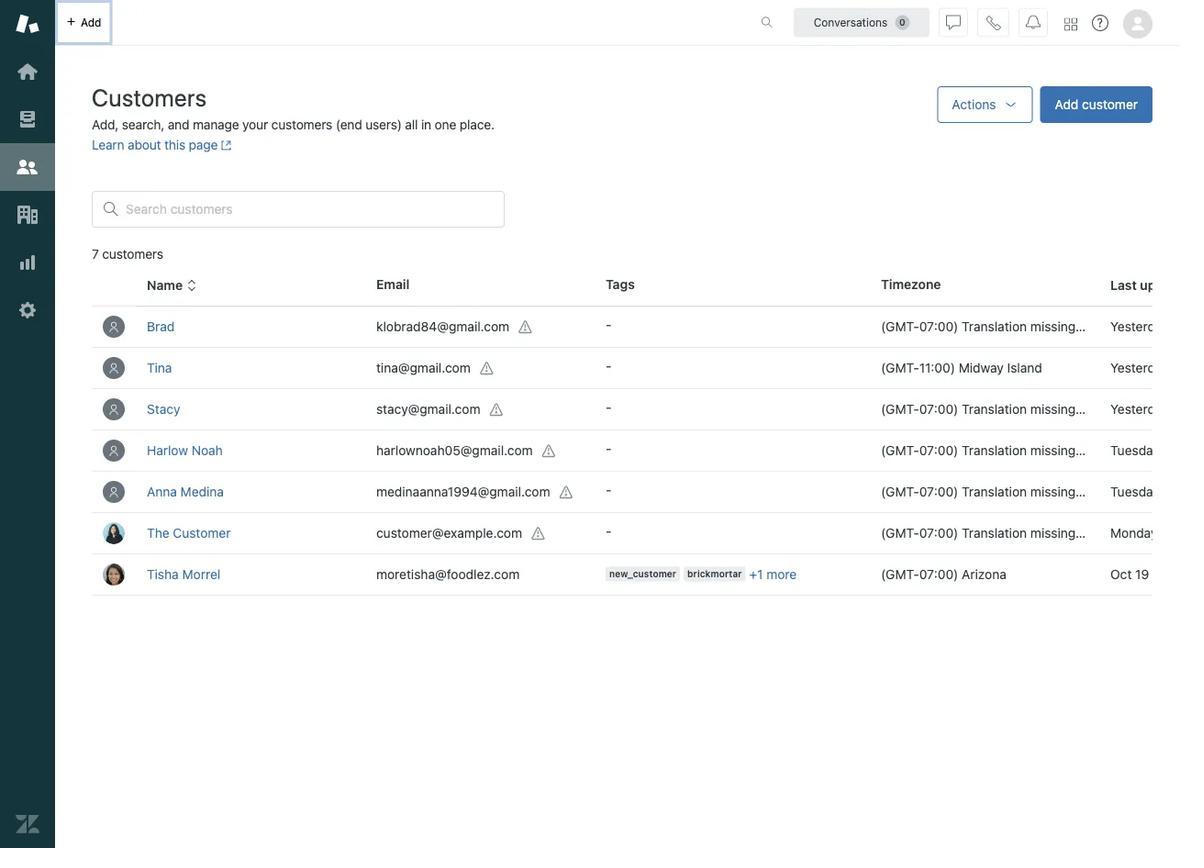 Task type: locate. For each thing, give the bounding box(es) containing it.
about
[[128, 137, 161, 152]]

2 (gmt- from the top
[[881, 567, 920, 582]]

1 horizontal spatial unverified email image
[[542, 444, 557, 459]]

0 vertical spatial 13:
[[1164, 443, 1181, 458]]

last update
[[1111, 278, 1181, 293]]

tuesday 13:
[[1111, 443, 1181, 458], [1111, 484, 1181, 499]]

monday
[[1111, 526, 1158, 541]]

1 yesterday from the top
[[1111, 319, 1170, 334]]

1 horizontal spatial customers
[[271, 117, 333, 132]]

2 vertical spatial yesterday
[[1111, 402, 1170, 417]]

1 vertical spatial unverified email image
[[542, 444, 557, 459]]

tina@gmail.com
[[376, 360, 471, 375]]

oct 19
[[1111, 567, 1150, 582]]

(opens in a new tab) image
[[218, 140, 232, 151]]

(gmt- left 'midway'
[[881, 360, 920, 376]]

conversations button
[[794, 8, 930, 37]]

0 vertical spatial yesterday 12
[[1111, 360, 1181, 376]]

oct
[[1111, 567, 1133, 582]]

yesterday 12
[[1111, 360, 1181, 376], [1111, 402, 1181, 417]]

7 customers
[[92, 247, 163, 262]]

harlow
[[147, 443, 188, 458]]

1 vertical spatial tuesday 13:
[[1111, 484, 1181, 499]]

0 vertical spatial customers
[[271, 117, 333, 132]]

zendesk image
[[16, 813, 39, 836]]

1 13: from the top
[[1164, 443, 1181, 458]]

morrel
[[182, 567, 221, 582]]

new_customer
[[610, 569, 677, 579]]

arizona
[[962, 567, 1007, 582]]

2 - from the top
[[606, 359, 612, 374]]

1 vertical spatial customers
[[102, 247, 163, 262]]

in
[[421, 117, 432, 132]]

2 yesterday from the top
[[1111, 360, 1170, 376]]

unverified email image
[[480, 361, 495, 376], [542, 444, 557, 459]]

customer
[[1083, 97, 1139, 112]]

add button
[[55, 0, 112, 45]]

unverified email image
[[519, 320, 534, 335], [490, 403, 505, 417], [560, 485, 574, 500], [532, 527, 546, 541]]

(gmt-11:00) midway island
[[881, 360, 1043, 376]]

0 vertical spatial unverified email image
[[480, 361, 495, 376]]

1 tuesday from the top
[[1111, 443, 1161, 458]]

4 - from the top
[[606, 441, 612, 456]]

0 horizontal spatial unverified email image
[[480, 361, 495, 376]]

name button
[[147, 277, 197, 294]]

3 yesterday from the top
[[1111, 402, 1170, 417]]

13:
[[1164, 443, 1181, 458], [1164, 484, 1181, 499]]

1 vertical spatial yesterday
[[1111, 360, 1170, 376]]

- for klobrad84@gmail.com
[[606, 317, 612, 332]]

yesterday for klobrad84@gmail.com
[[1111, 319, 1170, 334]]

tisha
[[147, 567, 179, 582]]

stacy@gmail.com
[[376, 401, 481, 416]]

0 vertical spatial yesterday
[[1111, 319, 1170, 334]]

1 - from the top
[[606, 317, 612, 332]]

get started image
[[16, 60, 39, 84]]

page
[[189, 137, 218, 152]]

brickmortar
[[688, 569, 742, 579]]

anna
[[147, 484, 177, 499]]

unverified email image for harlownoah05@gmail.com
[[542, 444, 557, 459]]

1 vertical spatial yesterday 12
[[1111, 402, 1181, 417]]

(gmt- left arizona
[[881, 567, 920, 582]]

0 vertical spatial 12
[[1173, 360, 1181, 376]]

last update button
[[1111, 277, 1181, 294]]

customers right 7 at the left of page
[[102, 247, 163, 262]]

07:00)
[[920, 567, 959, 582]]

(gmt- for 11:00)
[[881, 360, 920, 376]]

6 - from the top
[[606, 524, 612, 539]]

2 tuesday 13: from the top
[[1111, 484, 1181, 499]]

medina
[[181, 484, 224, 499]]

2 tuesday from the top
[[1111, 484, 1161, 499]]

1 12 from the top
[[1173, 360, 1181, 376]]

moretisha@foodlez.com
[[376, 567, 520, 582]]

0 vertical spatial tuesday 13:
[[1111, 443, 1181, 458]]

island
[[1008, 360, 1043, 376]]

customers inside customers add, search, and manage your customers (end users) all in one place.
[[271, 117, 333, 132]]

button displays agent's chat status as invisible. image
[[947, 15, 961, 30]]

yesterday
[[1111, 319, 1170, 334], [1111, 360, 1170, 376], [1111, 402, 1170, 417]]

12
[[1173, 360, 1181, 376], [1173, 402, 1181, 417]]

add customer
[[1056, 97, 1139, 112]]

yesterday 12 for tina@gmail.com
[[1111, 360, 1181, 376]]

1 yesterday 12 from the top
[[1111, 360, 1181, 376]]

anna medina
[[147, 484, 224, 499]]

main element
[[0, 0, 55, 848]]

tags
[[606, 277, 635, 292]]

2 13: from the top
[[1164, 484, 1181, 499]]

Search customers field
[[126, 201, 493, 218]]

this
[[164, 137, 185, 152]]

tisha morrel
[[147, 567, 221, 582]]

customers right your in the top left of the page
[[271, 117, 333, 132]]

0 vertical spatial tuesday
[[1111, 443, 1161, 458]]

-
[[606, 317, 612, 332], [606, 359, 612, 374], [606, 400, 612, 415], [606, 441, 612, 456], [606, 483, 612, 498], [606, 524, 612, 539]]

yesterday for stacy@gmail.com
[[1111, 402, 1170, 417]]

0 vertical spatial (gmt-
[[881, 360, 920, 376]]

unverified email image for stacy@gmail.com
[[490, 403, 505, 417]]

last
[[1111, 278, 1138, 293]]

add customer button
[[1041, 86, 1153, 123]]

tuesday
[[1111, 443, 1161, 458], [1111, 484, 1161, 499]]

1 (gmt- from the top
[[881, 360, 920, 376]]

1 vertical spatial 13:
[[1164, 484, 1181, 499]]

yesterday for tina@gmail.com
[[1111, 360, 1170, 376]]

1 vertical spatial (gmt-
[[881, 567, 920, 582]]

monday 09:
[[1111, 526, 1181, 541]]

13: for harlownoah05@gmail.com
[[1164, 443, 1181, 458]]

5 - from the top
[[606, 483, 612, 498]]

2 yesterday 12 from the top
[[1111, 402, 1181, 417]]

(gmt-
[[881, 360, 920, 376], [881, 567, 920, 582]]

unverified email image for tina@gmail.com
[[480, 361, 495, 376]]

search,
[[122, 117, 164, 132]]

1 vertical spatial tuesday
[[1111, 484, 1161, 499]]

learn about this page link
[[92, 137, 232, 152]]

unverified email image for klobrad84@gmail.com
[[519, 320, 534, 335]]

customers
[[271, 117, 333, 132], [102, 247, 163, 262]]

and
[[168, 117, 189, 132]]

3 - from the top
[[606, 400, 612, 415]]

klobrad84@gmail.com
[[376, 318, 510, 334]]

19
[[1136, 567, 1150, 582]]

7
[[92, 247, 99, 262]]

1 tuesday 13: from the top
[[1111, 443, 1181, 458]]

2 12 from the top
[[1173, 402, 1181, 417]]

1 vertical spatial 12
[[1173, 402, 1181, 417]]



Task type: vqa. For each thing, say whether or not it's contained in the screenshot.
TAB
no



Task type: describe. For each thing, give the bounding box(es) containing it.
12 for stacy@gmail.com
[[1173, 402, 1181, 417]]

customers image
[[16, 155, 39, 179]]

yesterday 13
[[1111, 319, 1181, 334]]

customer
[[173, 526, 231, 541]]

anna medina link
[[147, 484, 224, 499]]

midway
[[959, 360, 1004, 376]]

harlow noah link
[[147, 443, 223, 458]]

name
[[147, 278, 183, 293]]

the customer link
[[147, 526, 231, 541]]

more
[[767, 566, 797, 582]]

- for customer@example.com
[[606, 524, 612, 539]]

zendesk support image
[[16, 12, 39, 36]]

admin image
[[16, 298, 39, 322]]

09:
[[1162, 526, 1181, 541]]

notifications image
[[1027, 15, 1041, 30]]

- for medinaanna1994@gmail.com
[[606, 483, 612, 498]]

brickmortar +1 more
[[688, 566, 797, 582]]

tina
[[147, 360, 172, 376]]

reporting image
[[16, 251, 39, 275]]

conversations
[[814, 16, 888, 29]]

- for harlownoah05@gmail.com
[[606, 441, 612, 456]]

manage
[[193, 117, 239, 132]]

get help image
[[1093, 15, 1109, 31]]

tuesday 13: for medinaanna1994@gmail.com
[[1111, 484, 1181, 499]]

actions
[[953, 97, 997, 112]]

learn about this page
[[92, 137, 218, 152]]

views image
[[16, 107, 39, 131]]

update
[[1141, 278, 1181, 293]]

harlow noah
[[147, 443, 223, 458]]

brad
[[147, 319, 175, 334]]

customer@example.com
[[376, 525, 523, 540]]

(end
[[336, 117, 362, 132]]

the
[[147, 526, 170, 541]]

users)
[[366, 117, 402, 132]]

noah
[[192, 443, 223, 458]]

email
[[376, 277, 410, 292]]

customers add, search, and manage your customers (end users) all in one place.
[[92, 83, 495, 132]]

actions button
[[938, 86, 1034, 123]]

add,
[[92, 117, 119, 132]]

your
[[243, 117, 268, 132]]

13
[[1173, 319, 1181, 334]]

- for stacy@gmail.com
[[606, 400, 612, 415]]

organizations image
[[16, 203, 39, 227]]

all
[[405, 117, 418, 132]]

(gmt- for 07:00)
[[881, 567, 920, 582]]

0 horizontal spatial customers
[[102, 247, 163, 262]]

unverified email image for medinaanna1994@gmail.com
[[560, 485, 574, 500]]

+1 more button
[[750, 566, 797, 582]]

- for tina@gmail.com
[[606, 359, 612, 374]]

the customer
[[147, 526, 231, 541]]

one
[[435, 117, 457, 132]]

tuesday for harlownoah05@gmail.com
[[1111, 443, 1161, 458]]

12 for tina@gmail.com
[[1173, 360, 1181, 376]]

stacy link
[[147, 402, 180, 417]]

stacy
[[147, 402, 180, 417]]

11:00)
[[920, 360, 956, 376]]

tina link
[[147, 360, 172, 376]]

+1
[[750, 566, 763, 582]]

harlownoah05@gmail.com
[[376, 442, 533, 458]]

timezone
[[881, 277, 942, 292]]

add
[[81, 16, 101, 29]]

medinaanna1994@gmail.com
[[376, 484, 551, 499]]

learn
[[92, 137, 124, 152]]

add
[[1056, 97, 1079, 112]]

unverified email image for customer@example.com
[[532, 527, 546, 541]]

yesterday 12 for stacy@gmail.com
[[1111, 402, 1181, 417]]

customers
[[92, 83, 207, 111]]

13: for medinaanna1994@gmail.com
[[1164, 484, 1181, 499]]

tisha morrel link
[[147, 567, 221, 582]]

tuesday for medinaanna1994@gmail.com
[[1111, 484, 1161, 499]]

place.
[[460, 117, 495, 132]]

(gmt-07:00) arizona
[[881, 567, 1007, 582]]

tuesday 13: for harlownoah05@gmail.com
[[1111, 443, 1181, 458]]

brad link
[[147, 319, 175, 334]]

zendesk products image
[[1065, 18, 1078, 31]]



